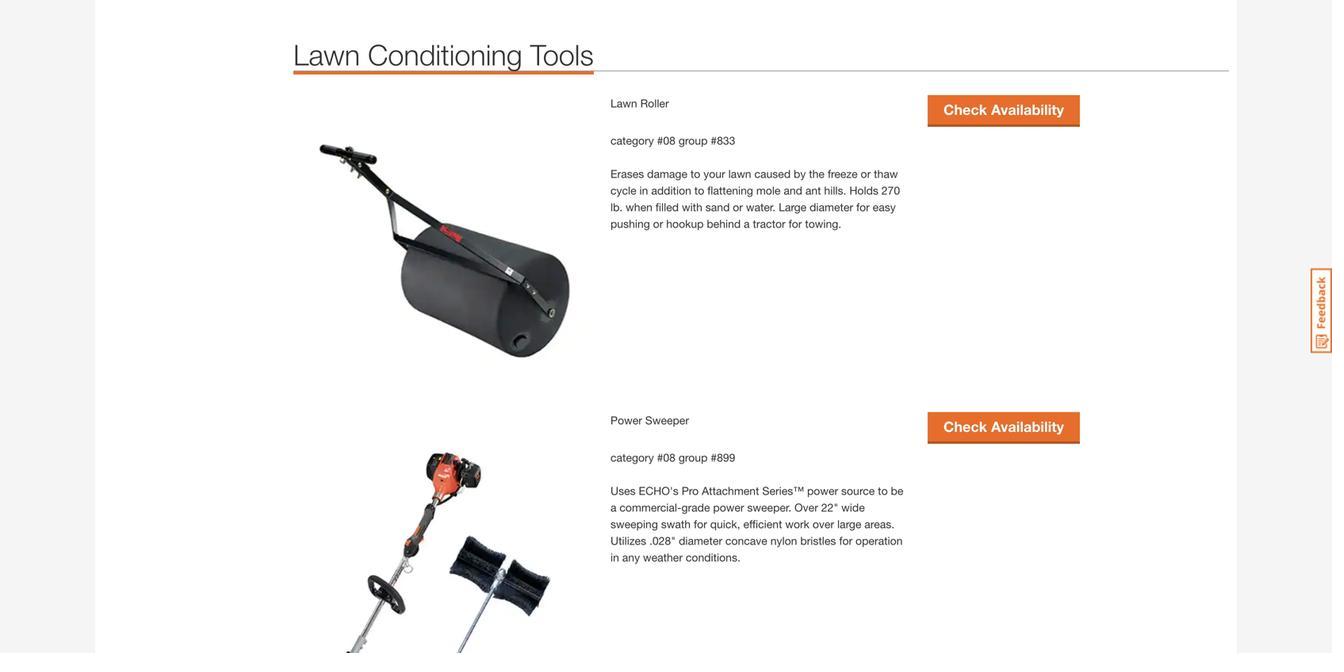 Task type: vqa. For each thing, say whether or not it's contained in the screenshot.
bottommost Check
yes



Task type: locate. For each thing, give the bounding box(es) containing it.
or down filled
[[653, 217, 663, 230]]

0 vertical spatial category
[[611, 134, 654, 147]]

to
[[691, 167, 701, 180], [695, 184, 705, 197], [878, 485, 888, 498]]

or up holds
[[861, 167, 871, 180]]

power
[[807, 485, 839, 498], [713, 501, 744, 514]]

roller
[[641, 97, 669, 110]]

erases
[[611, 167, 644, 180]]

check availability for 1st check availability link
[[944, 101, 1064, 118]]

large
[[779, 201, 807, 214]]

1 check availability from the top
[[944, 101, 1064, 118]]

#08 for echo's
[[657, 451, 676, 464]]

0 vertical spatial a
[[744, 217, 750, 230]]

uses echo's pro attachment series™ power source to be a commercial-grade power sweeper. over 22" wide sweeping swath for quick, efficient work over large areas. utilizes .028" diameter concave nylon bristles for operation in any weather conditions.
[[611, 485, 904, 564]]

addition
[[651, 184, 692, 197]]

sweeper
[[646, 414, 689, 427]]

0 vertical spatial diameter
[[810, 201, 854, 214]]

group
[[679, 134, 708, 147], [679, 451, 708, 464]]

0 vertical spatial check availability link
[[928, 95, 1080, 125]]

power sweeper image
[[293, 412, 595, 654]]

nylon
[[771, 535, 798, 548]]

sweeping
[[611, 518, 658, 531]]

.028"
[[650, 535, 676, 548]]

a inside uses echo's pro attachment series™ power source to be a commercial-grade power sweeper. over 22" wide sweeping swath for quick, efficient work over large areas. utilizes .028" diameter concave nylon bristles for operation in any weather conditions.
[[611, 501, 617, 514]]

0 vertical spatial or
[[861, 167, 871, 180]]

be
[[891, 485, 904, 498]]

to inside uses echo's pro attachment series™ power source to be a commercial-grade power sweeper. over 22" wide sweeping swath for quick, efficient work over large areas. utilizes .028" diameter concave nylon bristles for operation in any weather conditions.
[[878, 485, 888, 498]]

0 horizontal spatial lawn
[[293, 38, 360, 71]]

lawn conditioning tools
[[293, 38, 594, 71]]

when
[[626, 201, 653, 214]]

a down uses
[[611, 501, 617, 514]]

over
[[795, 501, 818, 514]]

2 availability from the top
[[992, 418, 1064, 435]]

or down flattening
[[733, 201, 743, 214]]

1 vertical spatial lawn
[[611, 97, 638, 110]]

power down attachment
[[713, 501, 744, 514]]

0 vertical spatial check
[[944, 101, 988, 118]]

in up when
[[640, 184, 648, 197]]

2 horizontal spatial or
[[861, 167, 871, 180]]

diameter down hills.
[[810, 201, 854, 214]]

swath
[[661, 518, 691, 531]]

1 group from the top
[[679, 134, 708, 147]]

1 vertical spatial check availability link
[[928, 412, 1080, 442]]

quick,
[[710, 518, 741, 531]]

power up 22"
[[807, 485, 839, 498]]

2 check availability link from the top
[[928, 412, 1080, 442]]

1 horizontal spatial a
[[744, 217, 750, 230]]

your
[[704, 167, 726, 180]]

category #08 group #833
[[611, 134, 736, 147]]

0 horizontal spatial a
[[611, 501, 617, 514]]

echo's
[[639, 485, 679, 498]]

diameter
[[810, 201, 854, 214], [679, 535, 723, 548]]

#899
[[711, 451, 736, 464]]

1 horizontal spatial lawn
[[611, 97, 638, 110]]

towing.
[[805, 217, 842, 230]]

2 vertical spatial to
[[878, 485, 888, 498]]

#833
[[711, 134, 736, 147]]

1 vertical spatial #08
[[657, 451, 676, 464]]

0 horizontal spatial power
[[713, 501, 744, 514]]

0 vertical spatial check availability
[[944, 101, 1064, 118]]

and
[[784, 184, 803, 197]]

thaw
[[874, 167, 898, 180]]

2 #08 from the top
[[657, 451, 676, 464]]

0 horizontal spatial diameter
[[679, 535, 723, 548]]

2 category from the top
[[611, 451, 654, 464]]

work
[[786, 518, 810, 531]]

any
[[622, 551, 640, 564]]

check availability link
[[928, 95, 1080, 125], [928, 412, 1080, 442]]

utilizes
[[611, 535, 647, 548]]

1 vertical spatial diameter
[[679, 535, 723, 548]]

0 vertical spatial #08
[[657, 134, 676, 147]]

group left #899
[[679, 451, 708, 464]]

lawn roller
[[611, 97, 669, 110]]

availability
[[992, 101, 1064, 118], [992, 418, 1064, 435]]

check
[[944, 101, 988, 118], [944, 418, 988, 435]]

grade
[[682, 501, 710, 514]]

group for #899
[[679, 451, 708, 464]]

a down the water.
[[744, 217, 750, 230]]

for
[[857, 201, 870, 214], [789, 217, 802, 230], [694, 518, 707, 531], [839, 535, 853, 548]]

lawn
[[293, 38, 360, 71], [611, 97, 638, 110]]

0 vertical spatial lawn
[[293, 38, 360, 71]]

group for #833
[[679, 134, 708, 147]]

tools
[[530, 38, 594, 71]]

1 vertical spatial in
[[611, 551, 619, 564]]

category up erases on the top left of the page
[[611, 134, 654, 147]]

1 horizontal spatial diameter
[[810, 201, 854, 214]]

1 vertical spatial group
[[679, 451, 708, 464]]

in
[[640, 184, 648, 197], [611, 551, 619, 564]]

feedback link image
[[1311, 268, 1333, 354]]

#08 up the echo's
[[657, 451, 676, 464]]

attachment
[[702, 485, 759, 498]]

power sweeper
[[611, 414, 689, 427]]

0 vertical spatial power
[[807, 485, 839, 498]]

0 horizontal spatial or
[[653, 217, 663, 230]]

in inside erases damage to your lawn caused by the freeze or thaw cycle in addition to flattening mole and ant hills. holds 270 lb. when filled with sand or water.  large diameter for easy pushing or hookup behind a tractor for towing.
[[640, 184, 648, 197]]

1 availability from the top
[[992, 101, 1064, 118]]

pro
[[682, 485, 699, 498]]

1 #08 from the top
[[657, 134, 676, 147]]

in left any
[[611, 551, 619, 564]]

1 vertical spatial check availability
[[944, 418, 1064, 435]]

diameter up conditions.
[[679, 535, 723, 548]]

2 group from the top
[[679, 451, 708, 464]]

#08 up damage
[[657, 134, 676, 147]]

tractor
[[753, 217, 786, 230]]

or
[[861, 167, 871, 180], [733, 201, 743, 214], [653, 217, 663, 230]]

the
[[809, 167, 825, 180]]

2 check from the top
[[944, 418, 988, 435]]

2 vertical spatial or
[[653, 217, 663, 230]]

category for category #08 group #899
[[611, 451, 654, 464]]

diameter inside uses echo's pro attachment series™ power source to be a commercial-grade power sweeper. over 22" wide sweeping swath for quick, efficient work over large areas. utilizes .028" diameter concave nylon bristles for operation in any weather conditions.
[[679, 535, 723, 548]]

0 vertical spatial to
[[691, 167, 701, 180]]

filled
[[656, 201, 679, 214]]

1 vertical spatial power
[[713, 501, 744, 514]]

behind
[[707, 217, 741, 230]]

freeze
[[828, 167, 858, 180]]

check availability
[[944, 101, 1064, 118], [944, 418, 1064, 435]]

a
[[744, 217, 750, 230], [611, 501, 617, 514]]

erases damage to your lawn caused by the freeze or thaw cycle in addition to flattening mole and ant hills. holds 270 lb. when filled with sand or water.  large diameter for easy pushing or hookup behind a tractor for towing.
[[611, 167, 900, 230]]

1 vertical spatial a
[[611, 501, 617, 514]]

to left be
[[878, 485, 888, 498]]

large
[[838, 518, 862, 531]]

category
[[611, 134, 654, 147], [611, 451, 654, 464]]

areas.
[[865, 518, 895, 531]]

hills.
[[824, 184, 847, 197]]

cycle
[[611, 184, 637, 197]]

1 check from the top
[[944, 101, 988, 118]]

0 vertical spatial availability
[[992, 101, 1064, 118]]

to left your
[[691, 167, 701, 180]]

power
[[611, 414, 642, 427]]

1 check availability link from the top
[[928, 95, 1080, 125]]

category up uses
[[611, 451, 654, 464]]

source
[[842, 485, 875, 498]]

22"
[[822, 501, 839, 514]]

group left #833
[[679, 134, 708, 147]]

0 horizontal spatial in
[[611, 551, 619, 564]]

with
[[682, 201, 703, 214]]

lawn roller image
[[293, 95, 595, 397]]

to up with
[[695, 184, 705, 197]]

#08
[[657, 134, 676, 147], [657, 451, 676, 464]]

0 vertical spatial in
[[640, 184, 648, 197]]

1 category from the top
[[611, 134, 654, 147]]

2 check availability from the top
[[944, 418, 1064, 435]]

1 vertical spatial check
[[944, 418, 988, 435]]

1 vertical spatial or
[[733, 201, 743, 214]]

1 horizontal spatial in
[[640, 184, 648, 197]]

0 vertical spatial group
[[679, 134, 708, 147]]

1 vertical spatial availability
[[992, 418, 1064, 435]]

1 vertical spatial category
[[611, 451, 654, 464]]



Task type: describe. For each thing, give the bounding box(es) containing it.
holds
[[850, 184, 879, 197]]

bristles
[[801, 535, 836, 548]]

diameter inside erases damage to your lawn caused by the freeze or thaw cycle in addition to flattening mole and ant hills. holds 270 lb. when filled with sand or water.  large diameter for easy pushing or hookup behind a tractor for towing.
[[810, 201, 854, 214]]

flattening
[[708, 184, 754, 197]]

caused
[[755, 167, 791, 180]]

hookup
[[667, 217, 704, 230]]

operation
[[856, 535, 903, 548]]

sweeper.
[[748, 501, 792, 514]]

over
[[813, 518, 835, 531]]

check availability for second check availability link from the top
[[944, 418, 1064, 435]]

easy
[[873, 201, 896, 214]]

conditioning
[[368, 38, 523, 71]]

weather
[[643, 551, 683, 564]]

category #08 group #899
[[611, 451, 736, 464]]

1 horizontal spatial power
[[807, 485, 839, 498]]

mole
[[757, 184, 781, 197]]

in inside uses echo's pro attachment series™ power source to be a commercial-grade power sweeper. over 22" wide sweeping swath for quick, efficient work over large areas. utilizes .028" diameter concave nylon bristles for operation in any weather conditions.
[[611, 551, 619, 564]]

by
[[794, 167, 806, 180]]

lawn for lawn conditioning tools
[[293, 38, 360, 71]]

ant
[[806, 184, 821, 197]]

a inside erases damage to your lawn caused by the freeze or thaw cycle in addition to flattening mole and ant hills. holds 270 lb. when filled with sand or water.  large diameter for easy pushing or hookup behind a tractor for towing.
[[744, 217, 750, 230]]

wide
[[842, 501, 865, 514]]

conditions.
[[686, 551, 741, 564]]

#08 for damage
[[657, 134, 676, 147]]

lawn for lawn roller
[[611, 97, 638, 110]]

water.
[[746, 201, 776, 214]]

uses
[[611, 485, 636, 498]]

lawn roller link
[[611, 97, 669, 110]]

series™
[[763, 485, 804, 498]]

pushing
[[611, 217, 650, 230]]

1 horizontal spatial or
[[733, 201, 743, 214]]

lawn
[[729, 167, 752, 180]]

concave
[[726, 535, 768, 548]]

efficient
[[744, 518, 782, 531]]

sand
[[706, 201, 730, 214]]

270
[[882, 184, 900, 197]]

1 vertical spatial to
[[695, 184, 705, 197]]

commercial-
[[620, 501, 682, 514]]

damage
[[647, 167, 688, 180]]

category for category #08 group #833
[[611, 134, 654, 147]]

lb.
[[611, 201, 623, 214]]



